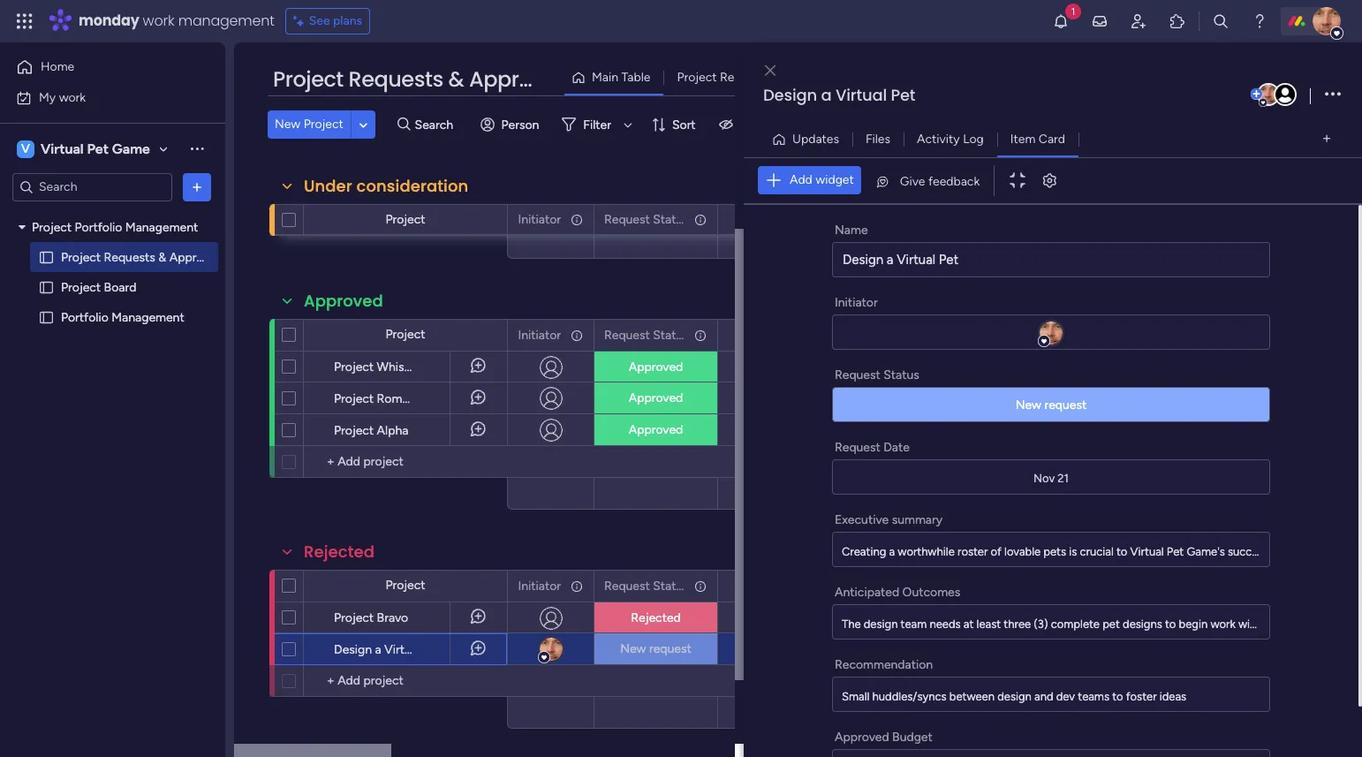 Task type: vqa. For each thing, say whether or not it's contained in the screenshot.
the bottommost project requests & approvals
yes



Task type: describe. For each thing, give the bounding box(es) containing it.
virtual inside field
[[836, 84, 887, 106]]

summary
[[892, 513, 943, 528]]

1 vertical spatial portfolio
[[61, 310, 109, 325]]

public board image for project requests & approvals
[[38, 249, 55, 266]]

invite members image
[[1130, 12, 1148, 30]]

Project Requests & Approvals field
[[269, 65, 574, 95]]

three
[[1004, 618, 1031, 631]]

help button
[[1213, 707, 1274, 736]]

request date field for under consideration
[[731, 210, 815, 229]]

3 request status field from the top
[[600, 577, 689, 596]]

initiator field for approved
[[514, 326, 566, 345]]

workspace options image
[[188, 140, 206, 158]]

add widget button
[[758, 166, 862, 194]]

anticipated outcomes
[[835, 585, 961, 600]]

project left bravo
[[334, 611, 374, 626]]

game's
[[1187, 545, 1226, 559]]

millerjeremy500@gmail.com image
[[1274, 83, 1297, 106]]

project up project board
[[61, 250, 101, 265]]

0 horizontal spatial request
[[650, 642, 692, 657]]

project down project romeo
[[334, 423, 374, 438]]

widget
[[816, 172, 854, 187]]

date for request date field for under consideration
[[784, 212, 810, 227]]

3 request date field from the top
[[731, 577, 815, 596]]

least
[[977, 618, 1001, 631]]

project requests form button
[[664, 64, 811, 92]]

requests for project requests & approvals field
[[349, 65, 443, 94]]

1 horizontal spatial design
[[998, 690, 1032, 703]]

at
[[964, 618, 974, 631]]

my work
[[39, 90, 86, 105]]

portfolio management
[[61, 310, 184, 325]]

0 horizontal spatial requests
[[104, 250, 155, 265]]

files button
[[853, 125, 904, 153]]

recommendation
[[835, 658, 933, 673]]

complete
[[1051, 618, 1100, 631]]

1 vertical spatial project requests & approvals
[[61, 250, 225, 265]]

select product image
[[16, 12, 34, 30]]

project whiskey
[[334, 360, 423, 375]]

date for 3rd request date field
[[784, 578, 810, 593]]

column information image for approved
[[570, 328, 584, 342]]

log
[[963, 131, 984, 146]]

creating a worthwhile roster of lovable pets is crucial to virtual pet game's success
[[842, 545, 1270, 559]]

project bravo
[[334, 611, 408, 626]]

1 horizontal spatial request
[[1045, 398, 1087, 413]]

add
[[790, 172, 813, 187]]

1 team from the left
[[901, 618, 927, 631]]

project right caret down icon
[[32, 220, 72, 235]]

rejected inside field
[[304, 541, 375, 563]]

Search in workspace field
[[37, 177, 148, 197]]

pet inside workspace selection element
[[87, 140, 109, 157]]

search everything image
[[1213, 12, 1230, 30]]

project board
[[61, 280, 136, 295]]

0 horizontal spatial new request
[[621, 642, 692, 657]]

of
[[991, 545, 1002, 559]]

2 vertical spatial design a virtual pet
[[334, 643, 442, 658]]

filter
[[584, 117, 612, 132]]

worthwhile
[[898, 545, 955, 559]]

needs
[[930, 618, 961, 631]]

public board image for project board
[[38, 279, 55, 296]]

project alpha
[[334, 423, 409, 438]]

alpha
[[377, 423, 409, 438]]

project up project romeo
[[334, 360, 374, 375]]

request date field for approved
[[731, 326, 815, 345]]

2 vertical spatial column information image
[[694, 579, 708, 593]]

approved budget
[[835, 730, 933, 745]]

files
[[866, 131, 891, 146]]

monday work management
[[79, 11, 275, 31]]

initiator field for under consideration
[[514, 210, 566, 229]]

Search field
[[411, 112, 464, 137]]

activity log button
[[904, 125, 998, 153]]

a right creating
[[890, 545, 895, 559]]

0 vertical spatial portfolio
[[75, 220, 122, 235]]

designs
[[1123, 618, 1163, 631]]

new project button
[[268, 110, 351, 139]]

feedback
[[929, 174, 980, 189]]

1 vertical spatial design a virtual pet
[[843, 252, 959, 268]]

1 horizontal spatial options image
[[1326, 83, 1342, 106]]

0 vertical spatial dev
[[1284, 618, 1303, 631]]

see
[[309, 13, 330, 28]]

romeo
[[377, 392, 416, 407]]

james peterson image
[[1313, 7, 1342, 35]]

ideas
[[1160, 690, 1187, 703]]

a down give feedback button at the right
[[887, 252, 894, 268]]

project portfolio management
[[32, 220, 198, 235]]

dapulse addbtn image
[[1251, 88, 1263, 100]]

give feedback
[[900, 174, 980, 189]]

inbox image
[[1091, 12, 1109, 30]]

0 vertical spatial new request
[[1016, 398, 1087, 413]]

huddles/syncs
[[873, 690, 947, 703]]

under consideration
[[304, 175, 469, 197]]

approvals inside project requests & approvals field
[[469, 65, 574, 94]]

project up whiskey
[[386, 327, 426, 342]]

name
[[835, 223, 868, 238]]

person button
[[473, 110, 550, 139]]

updates
[[793, 131, 840, 146]]

board
[[104, 280, 136, 295]]

design inside field
[[764, 84, 817, 106]]

2 vertical spatial design
[[334, 643, 372, 658]]

nov 21
[[1034, 471, 1069, 485]]

give
[[900, 174, 926, 189]]

& inside list box
[[158, 250, 166, 265]]

sort button
[[644, 110, 707, 139]]

item card button
[[998, 125, 1079, 153]]

request status field for under consideration
[[600, 210, 689, 229]]

Approved field
[[300, 290, 388, 313]]

& inside field
[[448, 65, 464, 94]]

project requests form
[[677, 70, 803, 85]]

and
[[1035, 690, 1054, 703]]

game
[[112, 140, 150, 157]]

0 vertical spatial design
[[864, 618, 898, 631]]

2 vertical spatial new
[[621, 642, 647, 657]]

the design team needs at least three (3) complete pet designs to begin work with the dev team
[[842, 618, 1332, 631]]

whiskey
[[377, 360, 423, 375]]

approvals inside list box
[[170, 250, 225, 265]]

Design a Virtual Pet field
[[759, 84, 1248, 107]]

initiator for under consideration
[[518, 212, 561, 227]]

project romeo
[[334, 392, 416, 407]]

work for my
[[59, 90, 86, 105]]

Rejected field
[[300, 541, 379, 564]]

virtual down give
[[897, 252, 936, 268]]

main
[[592, 70, 619, 85]]

item card
[[1011, 131, 1066, 146]]

teams
[[1078, 690, 1110, 703]]

filter button
[[555, 110, 639, 139]]

the
[[842, 618, 861, 631]]

workspace selection element
[[17, 138, 153, 160]]

updates button
[[765, 125, 853, 153]]

management
[[178, 11, 275, 31]]

pet
[[1103, 618, 1120, 631]]

a inside field
[[821, 84, 832, 106]]

nov
[[1034, 471, 1055, 485]]

small
[[842, 690, 870, 703]]

project down consideration
[[386, 212, 426, 227]]

table
[[622, 70, 651, 85]]

angle down image
[[359, 118, 368, 131]]

workspace image
[[17, 139, 34, 159]]



Task type: locate. For each thing, give the bounding box(es) containing it.
item
[[1011, 131, 1036, 146]]

new request
[[1016, 398, 1087, 413], [621, 642, 692, 657]]

requests up board
[[104, 250, 155, 265]]

home button
[[11, 53, 190, 81]]

work right my
[[59, 90, 86, 105]]

new inside button
[[275, 117, 301, 132]]

0 horizontal spatial design
[[864, 618, 898, 631]]

monday
[[79, 11, 139, 31]]

project requests & approvals
[[273, 65, 574, 94], [61, 250, 225, 265]]

0 vertical spatial project requests & approvals
[[273, 65, 574, 94]]

1 vertical spatial options image
[[188, 178, 206, 196]]

design down close icon at the top right of the page
[[764, 84, 817, 106]]

executive
[[835, 513, 889, 528]]

1 horizontal spatial rejected
[[631, 611, 681, 626]]

activity
[[917, 131, 960, 146]]

help
[[1228, 713, 1259, 730]]

work
[[143, 11, 175, 31], [59, 90, 86, 105], [1211, 618, 1236, 631]]

1 vertical spatial dev
[[1057, 690, 1076, 703]]

dev right and
[[1057, 690, 1076, 703]]

0 vertical spatial &
[[448, 65, 464, 94]]

requests up v2 search image
[[349, 65, 443, 94]]

1 vertical spatial approvals
[[170, 250, 225, 265]]

2 request date field from the top
[[731, 326, 815, 345]]

main table button
[[565, 64, 664, 92]]

design a virtual pet down bravo
[[334, 643, 442, 658]]

2 vertical spatial work
[[1211, 618, 1236, 631]]

1 vertical spatial design
[[998, 690, 1032, 703]]

0 vertical spatial + add project text field
[[313, 452, 456, 473]]

to
[[1117, 545, 1128, 559], [1166, 618, 1177, 631], [1113, 690, 1124, 703]]

rejected
[[304, 541, 375, 563], [631, 611, 681, 626]]

0 horizontal spatial design
[[334, 643, 372, 658]]

design a virtual pet up the 'updates' at the right of page
[[764, 84, 916, 106]]

Request Date field
[[731, 210, 815, 229], [731, 326, 815, 345], [731, 577, 815, 596]]

2 horizontal spatial requests
[[720, 70, 772, 85]]

initiator for approved
[[518, 327, 561, 342]]

0 horizontal spatial options image
[[188, 178, 206, 196]]

Under consideration field
[[300, 175, 473, 198]]

1 vertical spatial column information image
[[570, 328, 584, 342]]

1 vertical spatial request date field
[[731, 326, 815, 345]]

requests
[[349, 65, 443, 94], [720, 70, 772, 85], [104, 250, 155, 265]]

form
[[775, 70, 803, 85]]

1 vertical spatial public board image
[[38, 279, 55, 296]]

project requests & approvals up search field
[[273, 65, 574, 94]]

design left and
[[998, 690, 1032, 703]]

2 vertical spatial column information image
[[570, 579, 584, 593]]

0 vertical spatial design a virtual pet
[[764, 84, 916, 106]]

1 + add project text field from the top
[[313, 452, 456, 473]]

initiator field for rejected
[[514, 577, 566, 596]]

1 horizontal spatial design
[[764, 84, 817, 106]]

public board image
[[38, 249, 55, 266], [38, 279, 55, 296]]

0 vertical spatial request date field
[[731, 210, 815, 229]]

0 vertical spatial work
[[143, 11, 175, 31]]

apps image
[[1169, 12, 1187, 30]]

2 horizontal spatial work
[[1211, 618, 1236, 631]]

see plans
[[309, 13, 362, 28]]

public board image
[[38, 309, 55, 326]]

design a virtual pet inside field
[[764, 84, 916, 106]]

1 vertical spatial to
[[1166, 618, 1177, 631]]

1 horizontal spatial &
[[448, 65, 464, 94]]

& down project portfolio management
[[158, 250, 166, 265]]

main table
[[592, 70, 651, 85]]

options image down workspace options "icon"
[[188, 178, 206, 196]]

1 vertical spatial work
[[59, 90, 86, 105]]

dev
[[1284, 618, 1303, 631], [1057, 690, 1076, 703]]

0 vertical spatial to
[[1117, 545, 1128, 559]]

requests inside field
[[349, 65, 443, 94]]

roster
[[958, 545, 988, 559]]

dev right the
[[1284, 618, 1303, 631]]

2 + add project text field from the top
[[313, 671, 456, 692]]

1 vertical spatial request status field
[[600, 326, 689, 345]]

project requests & approvals up board
[[61, 250, 225, 265]]

0 vertical spatial new
[[275, 117, 301, 132]]

bravo
[[377, 611, 408, 626]]

1 vertical spatial design
[[843, 252, 884, 268]]

team
[[901, 618, 927, 631], [1306, 618, 1332, 631]]

0 vertical spatial options image
[[1326, 83, 1342, 106]]

team left needs
[[901, 618, 927, 631]]

design a virtual pet down name
[[843, 252, 959, 268]]

work left with
[[1211, 618, 1236, 631]]

project up sort
[[677, 70, 717, 85]]

0 vertical spatial public board image
[[38, 249, 55, 266]]

project
[[273, 65, 344, 94], [677, 70, 717, 85], [304, 117, 344, 132], [386, 212, 426, 227], [32, 220, 72, 235], [61, 250, 101, 265], [61, 280, 101, 295], [386, 327, 426, 342], [334, 360, 374, 375], [334, 392, 374, 407], [334, 423, 374, 438], [386, 578, 426, 593], [334, 611, 374, 626]]

management down board
[[112, 310, 184, 325]]

design right the
[[864, 618, 898, 631]]

the
[[1264, 618, 1281, 631]]

person
[[502, 117, 539, 132]]

0 vertical spatial request
[[1045, 398, 1087, 413]]

1 vertical spatial + add project text field
[[313, 671, 456, 692]]

0 vertical spatial management
[[125, 220, 198, 235]]

a
[[821, 84, 832, 106], [887, 252, 894, 268], [890, 545, 895, 559], [375, 643, 382, 658]]

list box
[[0, 209, 225, 571]]

0 horizontal spatial approvals
[[170, 250, 225, 265]]

to left begin
[[1166, 618, 1177, 631]]

new project
[[275, 117, 344, 132]]

1 vertical spatial &
[[158, 250, 166, 265]]

(3)
[[1034, 618, 1049, 631]]

2 vertical spatial request status field
[[600, 577, 689, 596]]

column information image
[[570, 213, 584, 227], [570, 328, 584, 342], [694, 579, 708, 593]]

my work button
[[11, 84, 190, 112]]

2 horizontal spatial new
[[1016, 398, 1042, 413]]

column information image for under consideration
[[570, 213, 584, 227]]

requests left form
[[720, 70, 772, 85]]

portfolio down 'search in workspace' field
[[75, 220, 122, 235]]

+ add project text field down bravo
[[313, 671, 456, 692]]

0 vertical spatial request status field
[[600, 210, 689, 229]]

card
[[1039, 131, 1066, 146]]

1 horizontal spatial dev
[[1284, 618, 1303, 631]]

virtual inside workspace selection element
[[41, 140, 84, 157]]

a right form
[[821, 84, 832, 106]]

virtual right v
[[41, 140, 84, 157]]

0 horizontal spatial &
[[158, 250, 166, 265]]

hidden columns image
[[712, 116, 740, 133]]

request date
[[735, 212, 810, 227], [735, 327, 810, 342], [835, 440, 910, 455], [735, 578, 810, 593]]

1 vertical spatial rejected
[[631, 611, 681, 626]]

approvals down project portfolio management
[[170, 250, 225, 265]]

is
[[1070, 545, 1078, 559]]

1 vertical spatial column information image
[[694, 328, 708, 342]]

1 vertical spatial initiator field
[[514, 326, 566, 345]]

anticipated
[[835, 585, 900, 600]]

approvals up 'person'
[[469, 65, 574, 94]]

design
[[864, 618, 898, 631], [998, 690, 1032, 703]]

1 initiator field from the top
[[514, 210, 566, 229]]

a down project bravo
[[375, 643, 382, 658]]

0 horizontal spatial dev
[[1057, 690, 1076, 703]]

0 horizontal spatial work
[[59, 90, 86, 105]]

add view image
[[1324, 133, 1331, 146]]

design down name
[[843, 252, 884, 268]]

pet inside field
[[891, 84, 916, 106]]

initiator
[[518, 212, 561, 227], [835, 295, 878, 310], [518, 327, 561, 342], [518, 578, 561, 593]]

1 request date field from the top
[[731, 210, 815, 229]]

1 request status field from the top
[[600, 210, 689, 229]]

project up new project
[[273, 65, 344, 94]]

management
[[125, 220, 198, 235], [112, 310, 184, 325]]

0 vertical spatial column information image
[[570, 213, 584, 227]]

portfolio down project board
[[61, 310, 109, 325]]

give feedback button
[[869, 167, 987, 196]]

2 vertical spatial to
[[1113, 690, 1124, 703]]

0 vertical spatial rejected
[[304, 541, 375, 563]]

1 horizontal spatial project requests & approvals
[[273, 65, 574, 94]]

virtual up files at the top right of page
[[836, 84, 887, 106]]

2 request status field from the top
[[600, 326, 689, 345]]

consideration
[[357, 175, 469, 197]]

1 vertical spatial request
[[650, 642, 692, 657]]

date for request date field associated with approved
[[784, 327, 810, 342]]

management up board
[[125, 220, 198, 235]]

1 public board image from the top
[[38, 249, 55, 266]]

0 vertical spatial approvals
[[469, 65, 574, 94]]

work for monday
[[143, 11, 175, 31]]

1 horizontal spatial approvals
[[469, 65, 574, 94]]

crucial
[[1080, 545, 1114, 559]]

work right monday
[[143, 11, 175, 31]]

with
[[1239, 618, 1261, 631]]

arrow down image
[[618, 114, 639, 135]]

virtual right crucial
[[1131, 545, 1165, 559]]

2 vertical spatial request date field
[[731, 577, 815, 596]]

1 vertical spatial new request
[[621, 642, 692, 657]]

project up project alpha in the bottom of the page
[[334, 392, 374, 407]]

design down project bravo
[[334, 643, 372, 658]]

close image
[[765, 64, 776, 77]]

0 horizontal spatial project requests & approvals
[[61, 250, 225, 265]]

team right the
[[1306, 618, 1332, 631]]

1 horizontal spatial team
[[1306, 618, 1332, 631]]

0 horizontal spatial new
[[275, 117, 301, 132]]

outcomes
[[903, 585, 961, 600]]

options image
[[1326, 83, 1342, 106], [188, 178, 206, 196]]

option
[[0, 211, 225, 215]]

Initiator field
[[514, 210, 566, 229], [514, 326, 566, 345], [514, 577, 566, 596]]

work inside button
[[59, 90, 86, 105]]

lovable
[[1005, 545, 1041, 559]]

21
[[1058, 471, 1069, 485]]

requests inside button
[[720, 70, 772, 85]]

2 initiator field from the top
[[514, 326, 566, 345]]

approved inside approved field
[[304, 290, 383, 312]]

home
[[41, 59, 74, 74]]

& up search field
[[448, 65, 464, 94]]

1 horizontal spatial requests
[[349, 65, 443, 94]]

Request Status field
[[600, 210, 689, 229], [600, 326, 689, 345], [600, 577, 689, 596]]

1 vertical spatial new
[[1016, 398, 1042, 413]]

virtual pet game
[[41, 140, 150, 157]]

+ add project text field down alpha
[[313, 452, 456, 473]]

approved
[[304, 290, 383, 312], [629, 360, 683, 375], [629, 391, 683, 406], [629, 422, 683, 437], [835, 730, 890, 745]]

add widget
[[790, 172, 854, 187]]

2 vertical spatial initiator field
[[514, 577, 566, 596]]

0 vertical spatial column information image
[[694, 213, 708, 227]]

project inside project requests & approvals field
[[273, 65, 344, 94]]

help image
[[1251, 12, 1269, 30]]

column information image for approved
[[694, 328, 708, 342]]

approvals
[[469, 65, 574, 94], [170, 250, 225, 265]]

under
[[304, 175, 352, 197]]

project inside new project button
[[304, 117, 344, 132]]

1 horizontal spatial new
[[621, 642, 647, 657]]

requests for the "project requests form" button
[[720, 70, 772, 85]]

between
[[950, 690, 995, 703]]

success
[[1228, 545, 1270, 559]]

sort
[[672, 117, 696, 132]]

begin
[[1179, 618, 1208, 631]]

request status field for approved
[[600, 326, 689, 345]]

notifications image
[[1053, 12, 1070, 30]]

2 team from the left
[[1306, 618, 1332, 631]]

executive summary
[[835, 513, 943, 528]]

1 horizontal spatial new request
[[1016, 398, 1087, 413]]

project left board
[[61, 280, 101, 295]]

see plans button
[[285, 8, 370, 34]]

project up bravo
[[386, 578, 426, 593]]

project inside the "project requests form" button
[[677, 70, 717, 85]]

column information image
[[694, 213, 708, 227], [694, 328, 708, 342], [570, 579, 584, 593]]

my
[[39, 90, 56, 105]]

pets
[[1044, 545, 1067, 559]]

0 vertical spatial initiator field
[[514, 210, 566, 229]]

caret down image
[[19, 221, 26, 233]]

activity log
[[917, 131, 984, 146]]

1 horizontal spatial work
[[143, 11, 175, 31]]

request
[[1045, 398, 1087, 413], [650, 642, 692, 657]]

to left the foster
[[1113, 690, 1124, 703]]

project left angle down icon at left
[[304, 117, 344, 132]]

2 horizontal spatial design
[[843, 252, 884, 268]]

pet
[[891, 84, 916, 106], [87, 140, 109, 157], [939, 252, 959, 268], [1167, 545, 1185, 559], [424, 643, 442, 658]]

3 initiator field from the top
[[514, 577, 566, 596]]

v2 search image
[[398, 115, 411, 135]]

small huddles/syncs  between design and dev teams to foster ideas
[[842, 690, 1187, 703]]

0 vertical spatial design
[[764, 84, 817, 106]]

foster
[[1127, 690, 1157, 703]]

virtual down bravo
[[385, 643, 421, 658]]

2 public board image from the top
[[38, 279, 55, 296]]

project requests & approvals inside field
[[273, 65, 574, 94]]

v
[[21, 141, 30, 156]]

column information image for under consideration
[[694, 213, 708, 227]]

budget
[[893, 730, 933, 745]]

initiator for rejected
[[518, 578, 561, 593]]

to right crucial
[[1117, 545, 1128, 559]]

0 horizontal spatial team
[[901, 618, 927, 631]]

0 horizontal spatial rejected
[[304, 541, 375, 563]]

1 vertical spatial management
[[112, 310, 184, 325]]

+ Add project text field
[[313, 452, 456, 473], [313, 671, 456, 692]]

list box containing project portfolio management
[[0, 209, 225, 571]]

virtual
[[836, 84, 887, 106], [41, 140, 84, 157], [897, 252, 936, 268], [1131, 545, 1165, 559], [385, 643, 421, 658]]

options image up add view icon
[[1326, 83, 1342, 106]]

1 image
[[1066, 1, 1082, 21]]

request
[[605, 212, 650, 227], [735, 212, 781, 227], [605, 327, 650, 342], [735, 327, 781, 342], [835, 368, 881, 383], [835, 440, 881, 455], [605, 578, 650, 593], [735, 578, 781, 593]]



